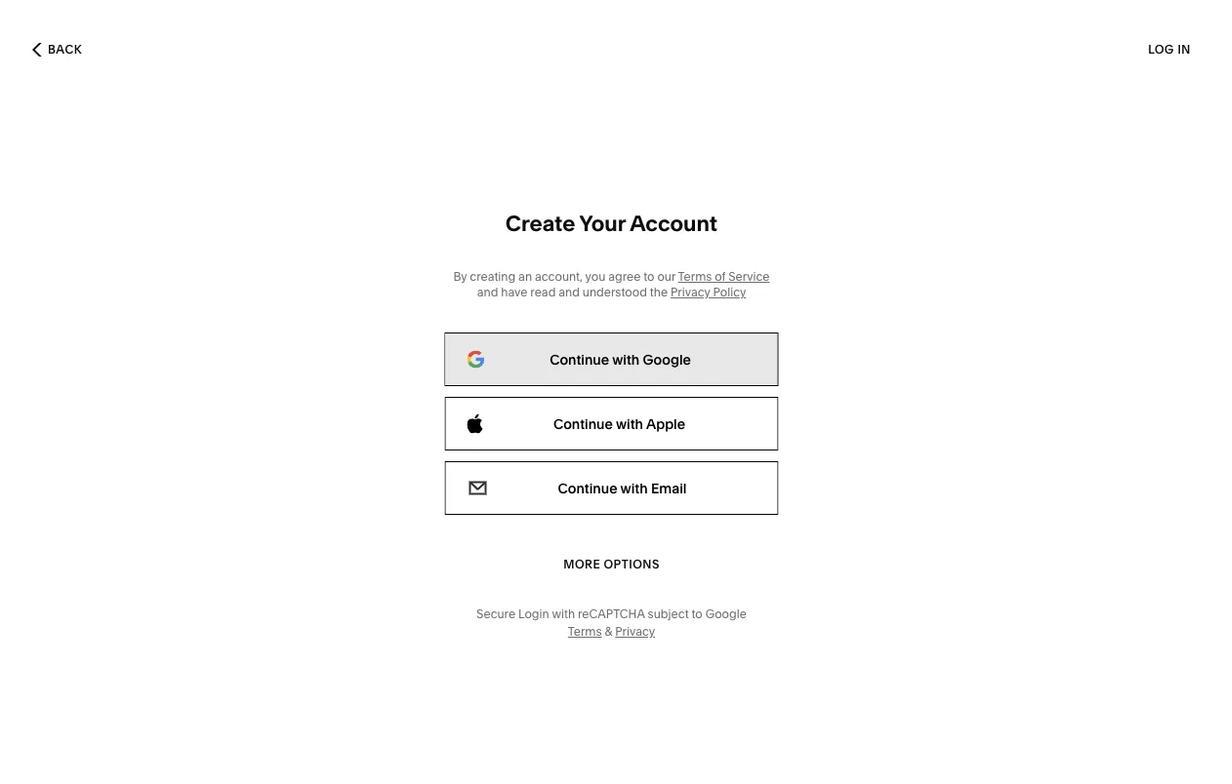 Task type: describe. For each thing, give the bounding box(es) containing it.
52
[[49, 32, 65, 49]]

maca image
[[645, 143, 1173, 783]]

matches
[[131, 32, 187, 49]]

52 template matches
[[49, 32, 187, 49]]



Task type: locate. For each thing, give the bounding box(es) containing it.
altaloma image
[[50, 143, 578, 783]]

template
[[67, 32, 128, 49]]



Task type: vqa. For each thing, say whether or not it's contained in the screenshot.
Get Matched
no



